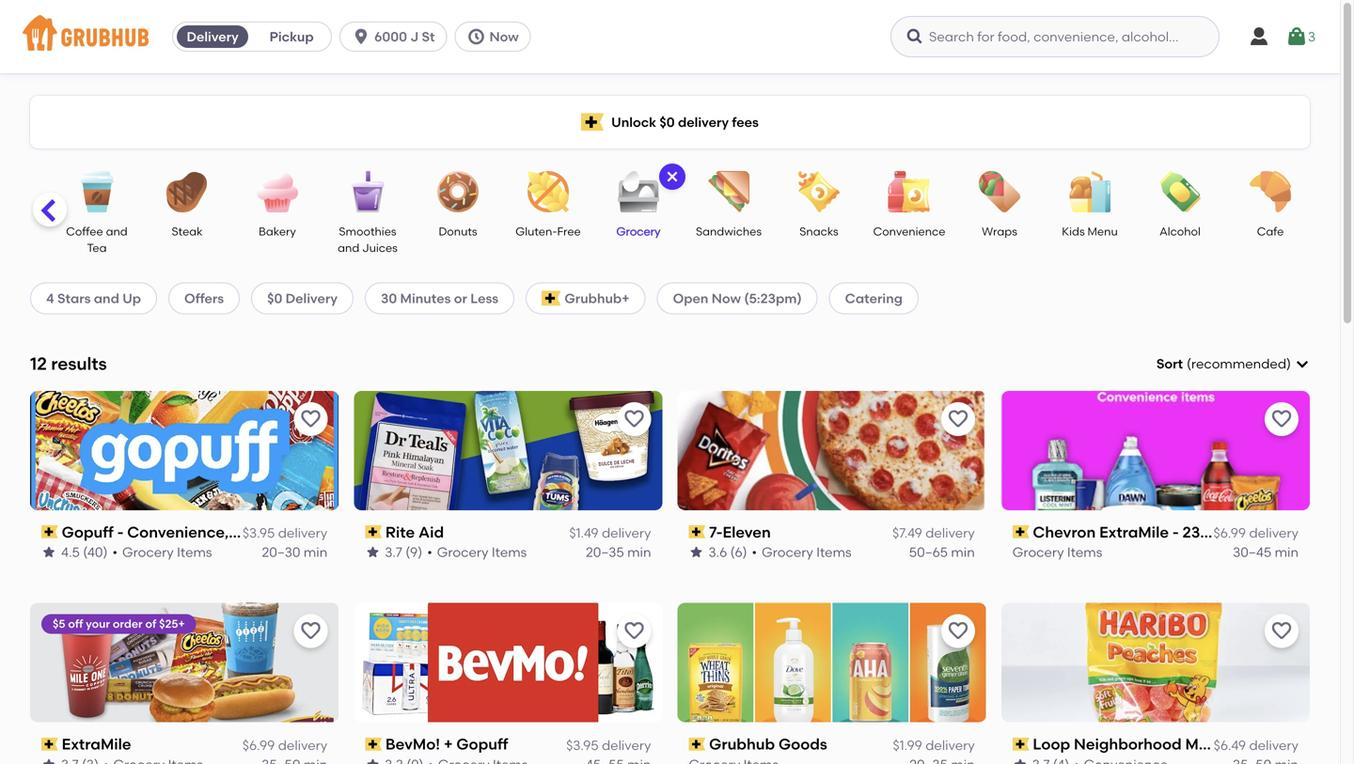 Task type: describe. For each thing, give the bounding box(es) containing it.
grocery for rite aid
[[437, 544, 489, 560]]

+
[[444, 736, 453, 754]]

menu
[[1088, 225, 1118, 238]]

&
[[296, 523, 308, 541]]

chevron extramile - 2358 sunrise blvd
[[1033, 523, 1312, 541]]

delivery for bevmo!
[[602, 738, 651, 754]]

• for eleven
[[752, 544, 757, 560]]

min for 7-eleven
[[951, 544, 975, 560]]

smoothies and juices
[[338, 225, 398, 255]]

• grocery items for -
[[112, 544, 212, 560]]

save this restaurant button for grubhub goods
[[941, 615, 975, 649]]

$6.99 delivery for extramile
[[242, 738, 327, 754]]

up
[[122, 290, 141, 306]]

1 vertical spatial delivery
[[286, 290, 338, 306]]

your
[[86, 618, 110, 631]]

$1.99
[[893, 738, 922, 754]]

subscription pass image for chevron extramile - 2358 sunrise blvd
[[1013, 526, 1029, 539]]

recommended
[[1191, 356, 1287, 372]]

cafe image
[[1238, 171, 1303, 213]]

star icon image for gopuff - convenience, alcohol, & more
[[41, 545, 56, 560]]

delivery for gopuff
[[278, 525, 327, 541]]

0 horizontal spatial extramile
[[62, 736, 131, 754]]

delivery for loop
[[1249, 738, 1299, 754]]

20–30
[[262, 544, 300, 560]]

3.6 (6)
[[709, 544, 747, 560]]

star icon image for extramile
[[41, 757, 56, 765]]

aid
[[419, 523, 444, 541]]

kids
[[1062, 225, 1085, 238]]

gopuff - convenience, alcohol, & more logo image
[[30, 391, 339, 510]]

$0 delivery
[[267, 290, 338, 306]]

subscription pass image for gopuff - convenience, alcohol, & more
[[41, 526, 58, 539]]

grubhub goods
[[709, 736, 827, 754]]

pickup button
[[252, 22, 331, 52]]

30 minutes or less
[[381, 290, 499, 306]]

3 button
[[1285, 20, 1316, 54]]

eleven
[[723, 523, 771, 541]]

grubhub plus flag logo image for grubhub+
[[542, 291, 561, 306]]

1 horizontal spatial svg image
[[906, 27, 924, 46]]

$3.95 delivery for gopuff
[[566, 738, 651, 754]]

save this restaurant button for 7-eleven
[[941, 402, 975, 436]]

minutes
[[400, 290, 451, 306]]

7-
[[709, 523, 723, 541]]

3.7 (9)
[[385, 544, 422, 560]]

$25+
[[159, 618, 185, 631]]

save this restaurant image for chevron extramile - 2358 sunrise blvd
[[1270, 408, 1293, 431]]

chevron extramile - 2358 sunrise blvd logo image
[[1001, 391, 1310, 510]]

loop neighborhood market logo image
[[1001, 603, 1310, 723]]

$6.49
[[1214, 738, 1246, 754]]

coffee and tea
[[66, 225, 128, 255]]

or
[[454, 290, 467, 306]]

save this restaurant image for loop neighborhood market
[[1270, 620, 1293, 643]]

loop
[[1033, 736, 1070, 754]]

grocery items
[[1013, 544, 1102, 560]]

3.7
[[385, 544, 402, 560]]

chevron
[[1033, 523, 1096, 541]]

wraps
[[982, 225, 1017, 238]]

star icon image for 7-eleven
[[689, 545, 704, 560]]

(6)
[[730, 544, 747, 560]]

$1.49
[[569, 525, 599, 541]]

12 results
[[30, 354, 107, 374]]

sunrise
[[1222, 523, 1276, 541]]

market
[[1185, 736, 1238, 754]]

seafood image
[[0, 171, 39, 213]]

grubhub
[[709, 736, 775, 754]]

off
[[68, 618, 83, 631]]

rite aid logo image
[[354, 391, 662, 510]]

save this restaurant button for chevron extramile - 2358 sunrise blvd
[[1265, 402, 1299, 436]]

bevmo!
[[385, 736, 440, 754]]

$7.49
[[892, 525, 922, 541]]

7-eleven
[[709, 523, 771, 541]]

delivery for grubhub
[[926, 738, 975, 754]]

1 vertical spatial $0
[[267, 290, 282, 306]]

30–45
[[1233, 544, 1272, 560]]

main navigation navigation
[[0, 0, 1340, 73]]

convenience
[[873, 225, 946, 238]]

0 vertical spatial gopuff
[[62, 523, 114, 541]]

6000 j st
[[374, 29, 435, 45]]

to
[[1169, 696, 1183, 712]]

loop neighborhood market
[[1033, 736, 1238, 754]]

1 - from the left
[[117, 523, 124, 541]]

bevmo! + gopuff logo image
[[354, 603, 662, 723]]

50–65
[[909, 544, 948, 560]]

items for aid
[[492, 544, 527, 560]]

$3.95 delivery for convenience,
[[242, 525, 327, 541]]

gopuff - convenience, alcohol, & more
[[62, 523, 349, 541]]

2 vertical spatial and
[[94, 290, 119, 306]]

Search for food, convenience, alcohol... search field
[[891, 16, 1220, 57]]

items for -
[[177, 544, 212, 560]]

sort
[[1157, 356, 1183, 372]]

save this restaurant image for bevmo! + gopuff
[[623, 620, 646, 643]]

sandwiches image
[[696, 171, 762, 213]]

svg image inside now button
[[467, 27, 486, 46]]

subscription pass image for extramile
[[41, 738, 58, 751]]

checkout
[[1186, 696, 1249, 712]]

20–30 min
[[262, 544, 327, 560]]

grubhub goods logo image
[[678, 603, 986, 723]]

subscription pass image for grubhub goods
[[689, 738, 705, 751]]

proceed to checkout button
[[1054, 687, 1306, 721]]

smoothies and juices image
[[335, 171, 401, 213]]

4.5 (40)
[[61, 544, 108, 560]]

and for coffee and tea
[[106, 225, 128, 238]]

subscription pass image for 7-eleven
[[689, 526, 705, 539]]

grubhub+
[[565, 290, 630, 306]]

20–35 min
[[586, 544, 651, 560]]

$7.49 delivery
[[892, 525, 975, 541]]

1 vertical spatial gopuff
[[456, 736, 508, 754]]

4
[[46, 290, 54, 306]]

juices
[[362, 241, 398, 255]]

min for chevron extramile - 2358 sunrise blvd
[[1275, 544, 1299, 560]]

snacks image
[[786, 171, 852, 213]]

save this restaurant button for loop neighborhood market
[[1265, 615, 1299, 649]]

free
[[557, 225, 581, 238]]

delivery for chevron
[[1249, 525, 1299, 541]]

12
[[30, 354, 47, 374]]

$1.99 delivery
[[893, 738, 975, 754]]

sandwiches
[[696, 225, 762, 238]]

st
[[422, 29, 435, 45]]

20–35
[[586, 544, 624, 560]]

more
[[312, 523, 349, 541]]

offers
[[184, 290, 224, 306]]

pickup
[[270, 29, 314, 45]]

coffee and tea image
[[64, 171, 130, 213]]

$6.49 delivery
[[1214, 738, 1299, 754]]

svg image down unlock $0 delivery fees
[[665, 169, 680, 184]]

gluten-
[[516, 225, 557, 238]]

)
[[1287, 356, 1291, 372]]

gluten-free
[[516, 225, 581, 238]]

delivery for 7-
[[926, 525, 975, 541]]

stars
[[57, 290, 91, 306]]

order
[[113, 618, 143, 631]]

svg image left 3 button
[[1248, 25, 1270, 48]]

grocery image
[[606, 171, 671, 213]]



Task type: vqa. For each thing, say whether or not it's contained in the screenshot.
20
no



Task type: locate. For each thing, give the bounding box(es) containing it.
• for -
[[112, 544, 118, 560]]

steak
[[172, 225, 203, 238]]

2358
[[1183, 523, 1219, 541]]

1 horizontal spatial gopuff
[[456, 736, 508, 754]]

• right (6)
[[752, 544, 757, 560]]

alcohol
[[1160, 225, 1201, 238]]

goods
[[779, 736, 827, 754]]

6000 j st button
[[340, 22, 455, 52]]

gopuff right +
[[456, 736, 508, 754]]

and down smoothies
[[338, 241, 359, 255]]

min down &
[[304, 544, 327, 560]]

$0 right unlock
[[660, 114, 675, 130]]

extramile logo image
[[30, 603, 339, 723]]

unlock
[[611, 114, 656, 130]]

$0
[[660, 114, 675, 130], [267, 290, 282, 306]]

catering
[[845, 290, 903, 306]]

items for eleven
[[816, 544, 852, 560]]

wraps image
[[967, 171, 1033, 213]]

alcohol image
[[1147, 171, 1213, 213]]

1 vertical spatial grubhub plus flag logo image
[[542, 291, 561, 306]]

subscription pass image up the "$5"
[[41, 526, 58, 539]]

0 vertical spatial grubhub plus flag logo image
[[581, 113, 604, 131]]

smoothies
[[339, 225, 396, 238]]

• grocery items for aid
[[427, 544, 527, 560]]

star icon image for rite aid
[[365, 545, 380, 560]]

2 min from the left
[[627, 544, 651, 560]]

1 vertical spatial $6.99
[[242, 738, 275, 754]]

proceed
[[1112, 696, 1166, 712]]

1 subscription pass image from the left
[[41, 526, 58, 539]]

svg image inside 6000 j st 'button'
[[352, 27, 371, 46]]

$6.99
[[1214, 525, 1246, 541], [242, 738, 275, 754]]

2 subscription pass image from the left
[[1013, 526, 1029, 539]]

save this restaurant image for 7-eleven
[[947, 408, 969, 431]]

2 items from the left
[[492, 544, 527, 560]]

(40)
[[83, 544, 108, 560]]

1 items from the left
[[177, 544, 212, 560]]

svg image for 3
[[1285, 25, 1308, 48]]

donuts image
[[425, 171, 491, 213]]

gopuff
[[62, 523, 114, 541], [456, 736, 508, 754]]

0 horizontal spatial -
[[117, 523, 124, 541]]

4 items from the left
[[1067, 544, 1102, 560]]

gluten free image
[[515, 171, 581, 213]]

(
[[1187, 356, 1191, 372]]

0 horizontal spatial $6.99 delivery
[[242, 738, 327, 754]]

$6.99 delivery for chevron extramile - 2358 sunrise blvd
[[1214, 525, 1299, 541]]

$3.95 for convenience,
[[242, 525, 275, 541]]

1 horizontal spatial subscription pass image
[[1013, 526, 1029, 539]]

• for aid
[[427, 544, 432, 560]]

2 • from the left
[[427, 544, 432, 560]]

and inside smoothies and juices
[[338, 241, 359, 255]]

1 horizontal spatial • grocery items
[[427, 544, 527, 560]]

0 vertical spatial delivery
[[187, 29, 239, 45]]

1 horizontal spatial $6.99 delivery
[[1214, 525, 1299, 541]]

$3.95 delivery
[[242, 525, 327, 541], [566, 738, 651, 754]]

save this restaurant image
[[299, 408, 322, 431], [1270, 408, 1293, 431], [299, 620, 322, 643], [623, 620, 646, 643], [947, 620, 969, 643]]

rite
[[385, 523, 415, 541]]

delivery inside button
[[187, 29, 239, 45]]

30
[[381, 290, 397, 306]]

delivery
[[678, 114, 729, 130], [278, 525, 327, 541], [602, 525, 651, 541], [926, 525, 975, 541], [1249, 525, 1299, 541], [278, 738, 327, 754], [602, 738, 651, 754], [926, 738, 975, 754], [1249, 738, 1299, 754]]

0 horizontal spatial delivery
[[187, 29, 239, 45]]

star icon image
[[41, 545, 56, 560], [365, 545, 380, 560], [689, 545, 704, 560], [41, 757, 56, 765], [365, 757, 380, 765], [1013, 757, 1028, 765]]

svg image
[[1248, 25, 1270, 48], [467, 27, 486, 46], [665, 169, 680, 184], [1295, 357, 1310, 372]]

1 vertical spatial extramile
[[62, 736, 131, 754]]

save this restaurant button for gopuff - convenience, alcohol, & more
[[294, 402, 327, 436]]

convenience image
[[876, 171, 942, 213]]

1 horizontal spatial $6.99
[[1214, 525, 1246, 541]]

donuts
[[439, 225, 477, 238]]

0 vertical spatial $0
[[660, 114, 675, 130]]

2 - from the left
[[1173, 523, 1179, 541]]

save this restaurant button for rite aid
[[617, 402, 651, 436]]

save this restaurant button for bevmo! + gopuff
[[617, 615, 651, 649]]

0 vertical spatial $3.95
[[242, 525, 275, 541]]

grocery
[[616, 225, 661, 238], [122, 544, 174, 560], [437, 544, 489, 560], [762, 544, 813, 560], [1013, 544, 1064, 560]]

0 horizontal spatial save this restaurant image
[[623, 408, 646, 431]]

0 horizontal spatial svg image
[[352, 27, 371, 46]]

• right (9)
[[427, 544, 432, 560]]

0 horizontal spatial grubhub plus flag logo image
[[542, 291, 561, 306]]

3.6
[[709, 544, 727, 560]]

• grocery items
[[112, 544, 212, 560], [427, 544, 527, 560], [752, 544, 852, 560]]

1 horizontal spatial grubhub plus flag logo image
[[581, 113, 604, 131]]

min for gopuff - convenience, alcohol, & more
[[304, 544, 327, 560]]

$0 down "bakery"
[[267, 290, 282, 306]]

save this restaurant image for gopuff - convenience, alcohol, & more
[[299, 408, 322, 431]]

2 horizontal spatial •
[[752, 544, 757, 560]]

0 horizontal spatial $3.95 delivery
[[242, 525, 327, 541]]

0 horizontal spatial $0
[[267, 290, 282, 306]]

now
[[489, 29, 519, 45], [712, 290, 741, 306]]

grubhub plus flag logo image
[[581, 113, 604, 131], [542, 291, 561, 306]]

min down the blvd
[[1275, 544, 1299, 560]]

snacks
[[800, 225, 839, 238]]

• grocery items for eleven
[[752, 544, 852, 560]]

subscription pass image up grocery items
[[1013, 526, 1029, 539]]

svg image for 6000 j st
[[352, 27, 371, 46]]

• grocery items down aid on the bottom left of page
[[427, 544, 527, 560]]

None field
[[1157, 355, 1310, 374]]

delivery left 'pickup'
[[187, 29, 239, 45]]

1 vertical spatial $3.95 delivery
[[566, 738, 651, 754]]

extramile
[[1099, 523, 1169, 541], [62, 736, 131, 754]]

1 horizontal spatial save this restaurant image
[[947, 408, 969, 431]]

none field containing sort
[[1157, 355, 1310, 374]]

2 • grocery items from the left
[[427, 544, 527, 560]]

and
[[106, 225, 128, 238], [338, 241, 359, 255], [94, 290, 119, 306]]

steak image
[[154, 171, 220, 213]]

7-eleven logo image
[[678, 391, 986, 510]]

grocery for 7-eleven
[[762, 544, 813, 560]]

4 min from the left
[[1275, 544, 1299, 560]]

0 vertical spatial now
[[489, 29, 519, 45]]

50–65 min
[[909, 544, 975, 560]]

svg image inside 3 button
[[1285, 25, 1308, 48]]

3 • from the left
[[752, 544, 757, 560]]

4.5
[[61, 544, 80, 560]]

and up 'tea'
[[106, 225, 128, 238]]

subscription pass image
[[365, 526, 382, 539], [689, 526, 705, 539], [41, 738, 58, 751], [365, 738, 382, 751], [689, 738, 705, 751], [1013, 738, 1029, 751]]

$3.95 for gopuff
[[566, 738, 599, 754]]

- left 2358
[[1173, 523, 1179, 541]]

svg image right st
[[467, 27, 486, 46]]

min for rite aid
[[627, 544, 651, 560]]

2 horizontal spatial • grocery items
[[752, 544, 852, 560]]

• right (40)
[[112, 544, 118, 560]]

$6.99 for extramile
[[242, 738, 275, 754]]

gopuff up 4.5 (40)
[[62, 523, 114, 541]]

bakery image
[[245, 171, 310, 213]]

1 horizontal spatial -
[[1173, 523, 1179, 541]]

open now (5:23pm)
[[673, 290, 802, 306]]

1 horizontal spatial extramile
[[1099, 523, 1169, 541]]

kids menu
[[1062, 225, 1118, 238]]

3 items from the left
[[816, 544, 852, 560]]

3
[[1308, 29, 1316, 45]]

tea
[[87, 241, 107, 255]]

grubhub plus flag logo image left grubhub+
[[542, 291, 561, 306]]

(9)
[[405, 544, 422, 560]]

bevmo! + gopuff
[[385, 736, 508, 754]]

star icon image for loop neighborhood market
[[1013, 757, 1028, 765]]

and left "up"
[[94, 290, 119, 306]]

sort ( recommended )
[[1157, 356, 1291, 372]]

kids menu image
[[1057, 171, 1123, 213]]

subscription pass image for bevmo! + gopuff
[[365, 738, 382, 751]]

2 horizontal spatial save this restaurant image
[[1270, 620, 1293, 643]]

0 vertical spatial $6.99
[[1214, 525, 1246, 541]]

grocery down aid on the bottom left of page
[[437, 544, 489, 560]]

save this restaurant image for grubhub goods
[[947, 620, 969, 643]]

3 min from the left
[[951, 544, 975, 560]]

$5
[[53, 618, 65, 631]]

0 horizontal spatial •
[[112, 544, 118, 560]]

1 horizontal spatial now
[[712, 290, 741, 306]]

min
[[304, 544, 327, 560], [627, 544, 651, 560], [951, 544, 975, 560], [1275, 544, 1299, 560]]

1 • grocery items from the left
[[112, 544, 212, 560]]

2 horizontal spatial svg image
[[1285, 25, 1308, 48]]

subscription pass image for loop neighborhood market
[[1013, 738, 1029, 751]]

0 horizontal spatial • grocery items
[[112, 544, 212, 560]]

and inside coffee and tea
[[106, 225, 128, 238]]

0 vertical spatial and
[[106, 225, 128, 238]]

min right 50–65
[[951, 544, 975, 560]]

0 vertical spatial $6.99 delivery
[[1214, 525, 1299, 541]]

of
[[145, 618, 156, 631]]

grocery down chevron at the right of the page
[[1013, 544, 1064, 560]]

6000
[[374, 29, 407, 45]]

-
[[117, 523, 124, 541], [1173, 523, 1179, 541]]

svg image right )
[[1295, 357, 1310, 372]]

0 horizontal spatial subscription pass image
[[41, 526, 58, 539]]

save this restaurant button
[[294, 402, 327, 436], [617, 402, 651, 436], [941, 402, 975, 436], [1265, 402, 1299, 436], [294, 615, 327, 649], [617, 615, 651, 649], [941, 615, 975, 649], [1265, 615, 1299, 649]]

• grocery items down eleven
[[752, 544, 852, 560]]

min right 20–35
[[627, 544, 651, 560]]

bakery
[[259, 225, 296, 238]]

1 horizontal spatial $3.95 delivery
[[566, 738, 651, 754]]

rite aid
[[385, 523, 444, 541]]

0 horizontal spatial $3.95
[[242, 525, 275, 541]]

grubhub plus flag logo image for unlock $0 delivery fees
[[581, 113, 604, 131]]

• grocery items down convenience,
[[112, 544, 212, 560]]

now inside button
[[489, 29, 519, 45]]

1 vertical spatial $3.95
[[566, 738, 599, 754]]

alcohol,
[[232, 523, 293, 541]]

subscription pass image
[[41, 526, 58, 539], [1013, 526, 1029, 539]]

delivery button
[[173, 22, 252, 52]]

1 vertical spatial and
[[338, 241, 359, 255]]

grocery down eleven
[[762, 544, 813, 560]]

open
[[673, 290, 708, 306]]

1 horizontal spatial $0
[[660, 114, 675, 130]]

grocery for gopuff - convenience, alcohol, & more
[[122, 544, 174, 560]]

convenience,
[[127, 523, 229, 541]]

0 vertical spatial $3.95 delivery
[[242, 525, 327, 541]]

1 horizontal spatial delivery
[[286, 290, 338, 306]]

cafe
[[1257, 225, 1284, 238]]

items
[[177, 544, 212, 560], [492, 544, 527, 560], [816, 544, 852, 560], [1067, 544, 1102, 560]]

$5 off your order of $25+
[[53, 618, 185, 631]]

subscription pass image for rite aid
[[365, 526, 382, 539]]

delivery down "bakery"
[[286, 290, 338, 306]]

- left convenience,
[[117, 523, 124, 541]]

delivery
[[187, 29, 239, 45], [286, 290, 338, 306]]

1 min from the left
[[304, 544, 327, 560]]

3 • grocery items from the left
[[752, 544, 852, 560]]

j
[[410, 29, 419, 45]]

blvd
[[1280, 523, 1312, 541]]

save this restaurant image
[[623, 408, 646, 431], [947, 408, 969, 431], [1270, 620, 1293, 643]]

grocery down convenience,
[[122, 544, 174, 560]]

and for smoothies and juices
[[338, 241, 359, 255]]

1 vertical spatial now
[[712, 290, 741, 306]]

1 • from the left
[[112, 544, 118, 560]]

star icon image for bevmo! + gopuff
[[365, 757, 380, 765]]

1 vertical spatial $6.99 delivery
[[242, 738, 327, 754]]

now right st
[[489, 29, 519, 45]]

0 vertical spatial extramile
[[1099, 523, 1169, 541]]

0 horizontal spatial gopuff
[[62, 523, 114, 541]]

now right open
[[712, 290, 741, 306]]

proceed to checkout
[[1112, 696, 1249, 712]]

delivery for rite
[[602, 525, 651, 541]]

0 horizontal spatial now
[[489, 29, 519, 45]]

$1.49 delivery
[[569, 525, 651, 541]]

$6.99 delivery
[[1214, 525, 1299, 541], [242, 738, 327, 754]]

grocery down grocery image
[[616, 225, 661, 238]]

•
[[112, 544, 118, 560], [427, 544, 432, 560], [752, 544, 757, 560]]

0 horizontal spatial $6.99
[[242, 738, 275, 754]]

$6.99 for chevron extramile - 2358 sunrise blvd
[[1214, 525, 1246, 541]]

30–45 min
[[1233, 544, 1299, 560]]

svg image
[[1285, 25, 1308, 48], [352, 27, 371, 46], [906, 27, 924, 46]]

4 stars and up
[[46, 290, 141, 306]]

save this restaurant image for rite aid
[[623, 408, 646, 431]]

grubhub plus flag logo image left unlock
[[581, 113, 604, 131]]

$3.95
[[242, 525, 275, 541], [566, 738, 599, 754]]

1 horizontal spatial •
[[427, 544, 432, 560]]

1 horizontal spatial $3.95
[[566, 738, 599, 754]]



